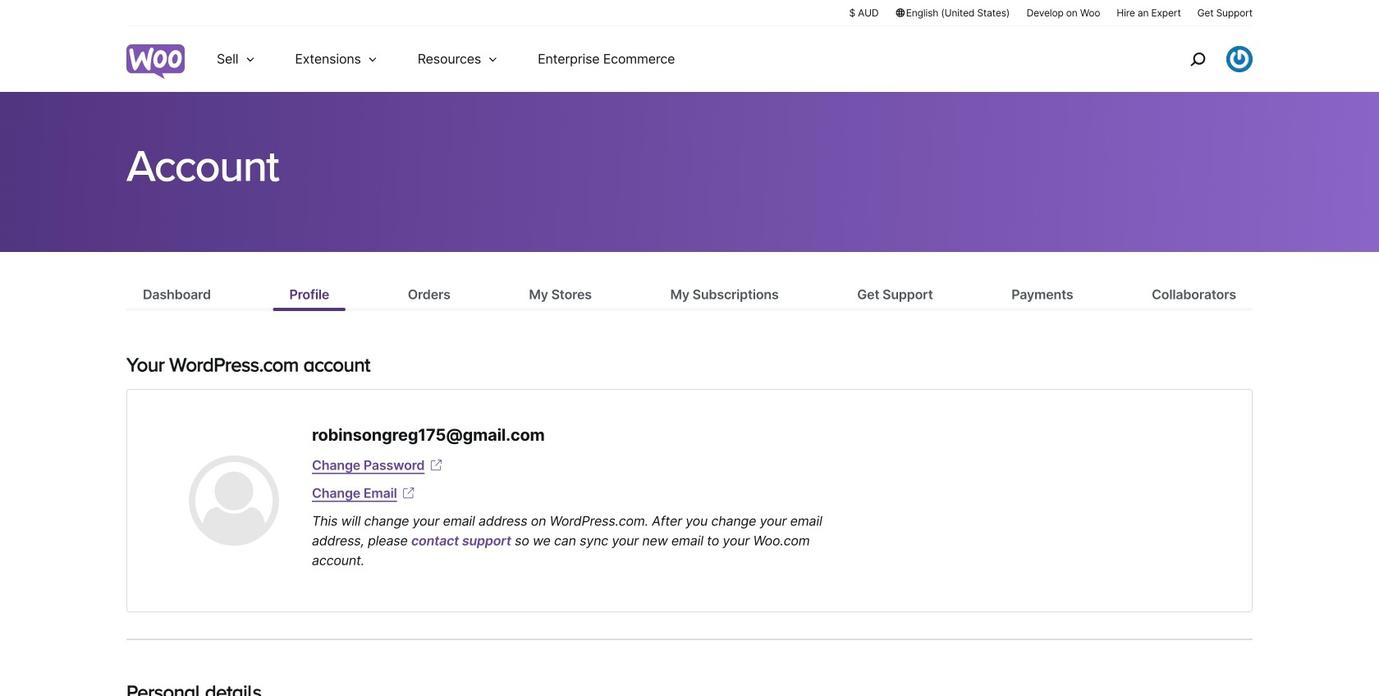 Task type: describe. For each thing, give the bounding box(es) containing it.
service navigation menu element
[[1155, 32, 1253, 86]]

external link image
[[428, 457, 445, 474]]

external link image
[[400, 485, 417, 502]]

gravatar image image
[[189, 456, 279, 546]]

search image
[[1185, 46, 1211, 72]]



Task type: locate. For each thing, give the bounding box(es) containing it.
open account menu image
[[1227, 46, 1253, 72]]



Task type: vqa. For each thing, say whether or not it's contained in the screenshot.
the right external link icon
yes



